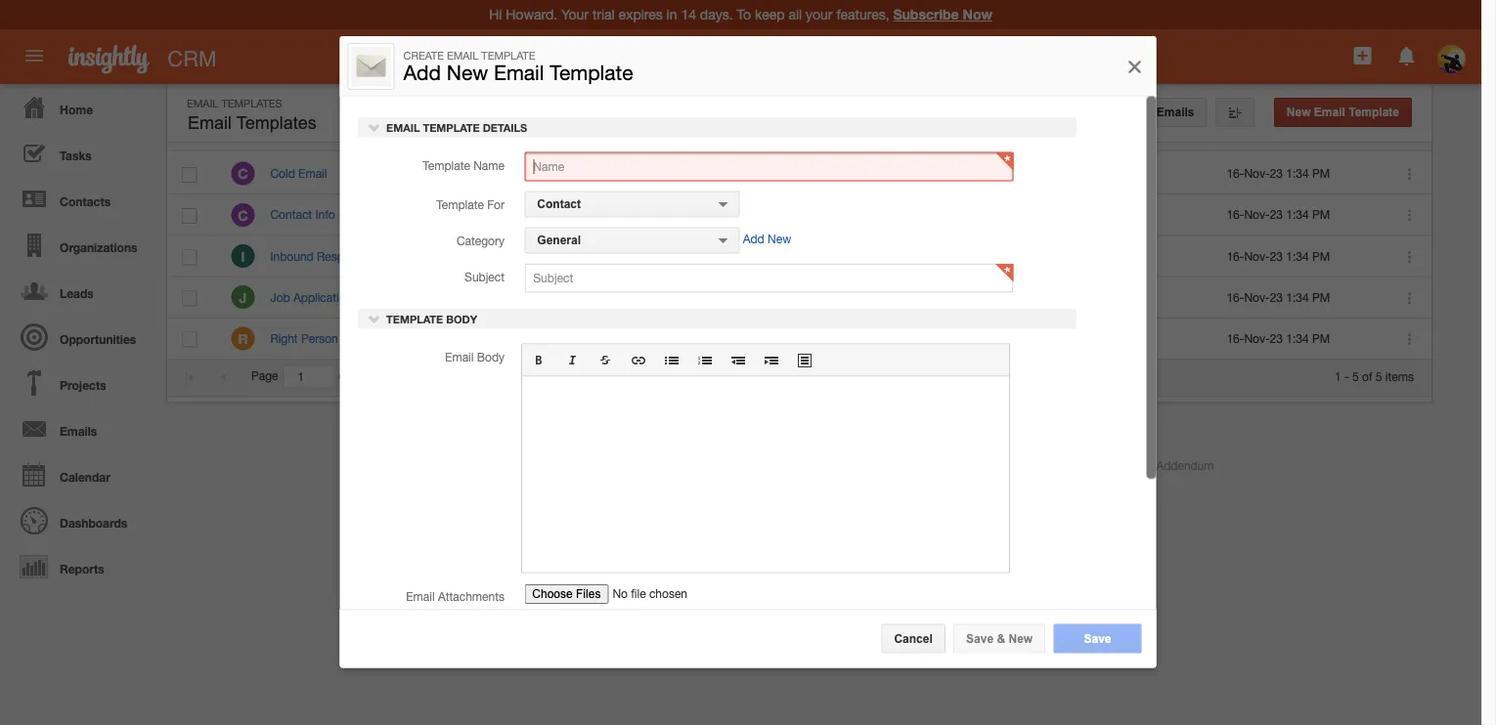 Task type: vqa. For each thing, say whether or not it's contained in the screenshot.
James.Peterson1902@Gmail.Com
no



Task type: locate. For each thing, give the bounding box(es) containing it.
1
[[352, 369, 358, 383], [1335, 369, 1341, 383]]

save right &
[[1084, 632, 1111, 645]]

0 vertical spatial c
[[238, 166, 248, 182]]

23 inside the r row
[[1270, 332, 1283, 345]]

&
[[997, 632, 1005, 645]]

4 nov- from the top
[[1244, 290, 1270, 304]]

1 save from the left
[[966, 632, 994, 645]]

16- inside j row
[[1227, 290, 1244, 304]]

projects link
[[5, 360, 156, 406]]

1 vertical spatial add
[[742, 232, 764, 246]]

row group
[[167, 154, 1432, 360]]

0 vertical spatial c link
[[231, 162, 255, 185]]

privacy policy link
[[974, 459, 1047, 472]]

the
[[546, 332, 563, 345]]

you for do
[[454, 167, 473, 180]]

2 for from the top
[[477, 249, 491, 263]]

1 vertical spatial you
[[461, 332, 480, 345]]

0 vertical spatial to
[[531, 167, 541, 180]]

nov- for can you point me to the right person?
[[1244, 332, 1270, 345]]

2 brown from the top
[[646, 208, 680, 222]]

5 16-nov-23 1:34 pm cell from the top
[[1212, 319, 1383, 360]]

add new email template dialog
[[340, 36, 1156, 726]]

1:34 for thanks for connecting
[[1286, 208, 1309, 222]]

thanks for j
[[436, 290, 474, 304]]

2 nov- from the top
[[1244, 208, 1270, 222]]

1 of from the left
[[338, 369, 349, 383]]

brown for j
[[646, 290, 680, 304]]

open rate
[[1079, 126, 1138, 140]]

16- inside i row
[[1227, 249, 1244, 263]]

1 vertical spatial emails
[[60, 424, 97, 438]]

add up subject text box
[[742, 232, 764, 246]]

save left &
[[966, 632, 994, 645]]

of right -
[[1362, 369, 1372, 383]]

row
[[167, 114, 1431, 151]]

howard brown right the right in the left of the page
[[602, 332, 680, 345]]

2 of from the left
[[1362, 369, 1372, 383]]

howard brown for r
[[602, 332, 680, 345]]

1 vertical spatial templates
[[236, 113, 317, 133]]

3 1:34 from the top
[[1286, 249, 1309, 263]]

response up job application response link
[[317, 249, 369, 263]]

of 1
[[338, 369, 358, 383]]

c link up 'i' "link"
[[231, 203, 255, 227]]

new up subject text box
[[767, 232, 791, 246]]

1 vertical spatial to
[[532, 332, 543, 345]]

4 16-nov-23 1:34 pm cell from the top
[[1212, 277, 1383, 319]]

1 horizontal spatial save
[[1084, 632, 1111, 645]]

2 1 from the left
[[1335, 369, 1341, 383]]

5 howard brown link from the top
[[602, 332, 680, 345]]

howard up general button
[[602, 208, 643, 222]]

0 horizontal spatial name
[[270, 126, 303, 140]]

save & new
[[966, 632, 1033, 645]]

application
[[293, 290, 352, 304]]

0 vertical spatial name
[[270, 126, 303, 140]]

5 23 from the top
[[1270, 332, 1283, 345]]

2 vertical spatial sales cell
[[752, 319, 899, 360]]

0 horizontal spatial emails
[[60, 424, 97, 438]]

thanks inside j row
[[436, 290, 474, 304]]

cold email
[[270, 167, 327, 180]]

3 16- from the top
[[1227, 249, 1244, 263]]

1 - 5 of 5 items
[[1335, 369, 1414, 383]]

for left contacting at the left top of the page
[[477, 249, 491, 263]]

0 horizontal spatial of
[[338, 369, 349, 383]]

for inside c row
[[477, 208, 491, 222]]

thanks for contacting us.
[[436, 249, 569, 263]]

body down point
[[476, 350, 504, 364]]

1 16- from the top
[[1227, 167, 1244, 180]]

0 vertical spatial body
[[446, 312, 477, 325]]

template down do on the top left of the page
[[436, 198, 483, 211]]

2 vertical spatial thanks
[[436, 290, 474, 304]]

category up thanks for contacting us.
[[456, 234, 504, 248]]

1 horizontal spatial emails link
[[1117, 98, 1207, 127]]

0 vertical spatial sales cell
[[752, 154, 899, 195]]

j link
[[231, 286, 255, 309]]

response inside j row
[[355, 290, 408, 304]]

to for the
[[532, 332, 543, 345]]

to for connect?
[[531, 167, 541, 180]]

sales cell for i
[[752, 236, 899, 277]]

to inside the r row
[[532, 332, 543, 345]]

4 23 from the top
[[1270, 290, 1283, 304]]

cold email link
[[270, 167, 337, 180]]

2 save from the left
[[1084, 632, 1111, 645]]

for left connecting
[[477, 208, 491, 222]]

howard brown link right the right in the left of the page
[[602, 332, 680, 345]]

2 contact cell from the top
[[899, 319, 1065, 360]]

email body
[[445, 350, 504, 364]]

3 howard from the top
[[602, 249, 643, 263]]

3 thanks from the top
[[436, 290, 474, 304]]

you up email body
[[461, 332, 480, 345]]

howard brown link for can you point me to the right person?
[[602, 332, 680, 345]]

howard brown link up person?
[[602, 290, 680, 304]]

nov- inside j row
[[1244, 290, 1270, 304]]

sales cell up hiring
[[752, 236, 899, 277]]

template left all
[[481, 49, 535, 62]]

type
[[967, 126, 993, 140]]

4 16- from the top
[[1227, 290, 1244, 304]]

4 16-nov-23 1:34 pm from the top
[[1227, 290, 1330, 304]]

right person link
[[270, 332, 348, 345]]

16- for thanks for connecting
[[1227, 208, 1244, 222]]

1 vertical spatial category
[[456, 234, 504, 248]]

c for contact info
[[238, 207, 248, 223]]

16-nov-23 1:34 pm inside the r row
[[1227, 332, 1330, 345]]

Search this list... text field
[[730, 98, 950, 127]]

pm for can you point me to the right person?
[[1312, 332, 1330, 345]]

opportunities link
[[5, 314, 156, 360]]

howard inside j row
[[602, 290, 643, 304]]

1 vertical spatial sales
[[771, 250, 799, 263]]

16- inside the r row
[[1227, 332, 1244, 345]]

0 vertical spatial emails
[[1153, 106, 1194, 119]]

howard brown inside c row
[[602, 208, 680, 222]]

howard brown link up contact button
[[602, 167, 680, 180]]

thanks down the template for
[[436, 249, 474, 263]]

1:34 for thanks for contacting us.
[[1286, 249, 1309, 263]]

save & new button
[[953, 624, 1045, 654]]

c left cold
[[238, 166, 248, 182]]

brown for i
[[646, 249, 680, 263]]

0 vertical spatial for
[[477, 208, 491, 222]]

1:34 inside i row
[[1286, 249, 1309, 263]]

brown up general button
[[646, 208, 680, 222]]

16-nov-23 1:34 pm inside j row
[[1227, 290, 1330, 304]]

2 howard brown link from the top
[[602, 208, 680, 222]]

new up date
[[1287, 106, 1311, 119]]

1 vertical spatial for
[[477, 249, 491, 263]]

1 vertical spatial thanks
[[436, 249, 474, 263]]

template body
[[383, 312, 477, 325]]

sales down hiring
[[771, 333, 799, 345]]

1 vertical spatial response
[[355, 290, 408, 304]]

1:34 inside j row
[[1286, 290, 1309, 304]]

privacy policy
[[974, 459, 1047, 472]]

thanks up "template body"
[[436, 290, 474, 304]]

reports
[[60, 562, 104, 576]]

1 vertical spatial c link
[[231, 203, 255, 227]]

contact button
[[524, 191, 739, 217]]

new right create
[[447, 61, 488, 85]]

2 vertical spatial sales
[[771, 333, 799, 345]]

do
[[436, 167, 451, 180]]

sales
[[771, 168, 799, 180], [771, 250, 799, 263], [771, 333, 799, 345]]

body
[[446, 312, 477, 325], [476, 350, 504, 364]]

application
[[521, 343, 1010, 573]]

4 howard brown from the top
[[602, 332, 680, 345]]

2 c link from the top
[[231, 203, 255, 227]]

howard brown link for thanks for contacting us.
[[602, 249, 680, 263]]

email inside c row
[[298, 167, 327, 180]]

c row down 'name' text field on the top of page
[[167, 195, 1432, 236]]

nov- inside i row
[[1244, 249, 1270, 263]]

1:34
[[1286, 167, 1309, 180], [1286, 208, 1309, 222], [1286, 249, 1309, 263], [1286, 290, 1309, 304], [1286, 332, 1309, 345]]

for left applying...
[[477, 290, 491, 304]]

to right time at the top left
[[531, 167, 541, 180]]

5 16- from the top
[[1227, 332, 1244, 345]]

1 for from the top
[[477, 208, 491, 222]]

c row
[[167, 154, 1432, 195], [167, 195, 1432, 236]]

nov- inside the r row
[[1244, 332, 1270, 345]]

navigation
[[0, 84, 156, 590]]

16-nov-23 1:34 pm cell for thanks for contacting us.
[[1212, 236, 1383, 277]]

1 horizontal spatial of
[[1362, 369, 1372, 383]]

contact inside button
[[537, 197, 580, 210]]

r
[[238, 331, 248, 347]]

inbound response link
[[270, 249, 379, 263]]

c row up add new link
[[167, 154, 1432, 195]]

thanks inside c row
[[436, 208, 474, 222]]

None checkbox
[[182, 208, 197, 224], [182, 250, 197, 265], [182, 332, 197, 348], [182, 208, 197, 224], [182, 250, 197, 265], [182, 332, 197, 348]]

howard brown inside j row
[[602, 290, 680, 304]]

0 horizontal spatial add
[[403, 61, 441, 85]]

1 c from the top
[[238, 166, 248, 182]]

emails inside navigation
[[60, 424, 97, 438]]

howard up person?
[[602, 290, 643, 304]]

2 c from the top
[[238, 207, 248, 223]]

you inside the r row
[[461, 332, 480, 345]]

2 pm from the top
[[1312, 208, 1330, 222]]

subject inside add new email template dialog
[[464, 270, 504, 284]]

1 contact cell from the top
[[899, 277, 1065, 319]]

organizations link
[[5, 222, 156, 268]]

r row
[[167, 319, 1432, 360]]

3 sales cell from the top
[[752, 319, 899, 360]]

16-nov-23 1:34 pm for can you point me to the right person?
[[1227, 332, 1330, 345]]

howard brown inside i row
[[602, 249, 680, 263]]

4 howard brown link from the top
[[602, 290, 680, 304]]

c link for cold email
[[231, 162, 255, 185]]

j row
[[167, 277, 1432, 319]]

person?
[[593, 332, 635, 345]]

howard brown up person?
[[602, 290, 680, 304]]

organizations
[[60, 241, 137, 254]]

chevron down image
[[367, 311, 381, 325]]

you right do on the top left of the page
[[454, 167, 473, 180]]

3 brown from the top
[[646, 249, 680, 263]]

1:34 inside the r row
[[1286, 332, 1309, 345]]

1 horizontal spatial 1
[[1335, 369, 1341, 383]]

2 howard brown from the top
[[602, 249, 680, 263]]

5 howard from the top
[[602, 332, 643, 345]]

nov-
[[1244, 167, 1270, 180], [1244, 208, 1270, 222], [1244, 249, 1270, 263], [1244, 290, 1270, 304], [1244, 332, 1270, 345]]

sales cell down search this list... text box
[[752, 154, 899, 195]]

can you point me to the right person?
[[436, 332, 635, 345]]

to right me
[[532, 332, 543, 345]]

howard inside i row
[[602, 249, 643, 263]]

new
[[447, 61, 488, 85], [1287, 106, 1311, 119], [767, 232, 791, 246], [1009, 632, 1033, 645]]

5 1:34 from the top
[[1286, 332, 1309, 345]]

1 horizontal spatial name
[[473, 159, 504, 172]]

sales inside i row
[[771, 250, 799, 263]]

data
[[1067, 459, 1091, 472]]

1 horizontal spatial 5
[[1376, 369, 1382, 383]]

template name
[[422, 159, 504, 172]]

0 vertical spatial subject
[[435, 126, 478, 140]]

1 horizontal spatial add
[[742, 232, 764, 246]]

cell
[[1065, 154, 1212, 195], [752, 195, 899, 236], [899, 195, 1065, 236], [1065, 195, 1212, 236], [899, 236, 1065, 277], [1065, 236, 1212, 277], [1065, 277, 1212, 319], [1065, 319, 1212, 360]]

response inside i row
[[317, 249, 369, 263]]

for
[[487, 198, 504, 211]]

sales cell
[[752, 154, 899, 195], [752, 236, 899, 277], [752, 319, 899, 360]]

16-nov-23 1:34 pm inside i row
[[1227, 249, 1330, 263]]

16-
[[1227, 167, 1244, 180], [1227, 208, 1244, 222], [1227, 249, 1244, 263], [1227, 290, 1244, 304], [1227, 332, 1244, 345]]

connect?
[[545, 167, 593, 180]]

to inside c row
[[531, 167, 541, 180]]

pm inside the r row
[[1312, 332, 1330, 345]]

lead
[[914, 167, 940, 180]]

refresh list image
[[972, 106, 991, 119]]

template up can
[[386, 312, 443, 325]]

0 horizontal spatial category
[[456, 234, 504, 248]]

thanks
[[436, 208, 474, 222], [436, 249, 474, 263], [436, 290, 474, 304]]

howard brown
[[602, 208, 680, 222], [602, 249, 680, 263], [602, 290, 680, 304], [602, 332, 680, 345]]

open
[[1079, 126, 1109, 140]]

2 5 from the left
[[1376, 369, 1382, 383]]

1 1:34 from the top
[[1286, 167, 1309, 180]]

hiring cell
[[752, 277, 899, 319]]

howard for c
[[602, 208, 643, 222]]

response up chevron down icon
[[355, 290, 408, 304]]

pm for thanks for connecting
[[1312, 208, 1330, 222]]

name inside add new email template dialog
[[473, 159, 504, 172]]

toolbar
[[522, 344, 1009, 376]]

3 for from the top
[[477, 290, 491, 304]]

brown inside i row
[[646, 249, 680, 263]]

save button
[[1054, 624, 1142, 654]]

thanks inside i row
[[436, 249, 474, 263]]

4 brown from the top
[[646, 290, 680, 304]]

brown down contact button
[[646, 249, 680, 263]]

0 vertical spatial you
[[454, 167, 473, 180]]

c link for contact info
[[231, 203, 255, 227]]

3 nov- from the top
[[1244, 249, 1270, 263]]

email templates email templates
[[187, 97, 317, 133]]

howard up contact button
[[602, 167, 643, 180]]

you inside c row
[[454, 167, 473, 180]]

of
[[338, 369, 349, 383], [1362, 369, 1372, 383]]

1 howard brown link from the top
[[602, 167, 680, 180]]

Name text field
[[524, 152, 1013, 181]]

1 vertical spatial name
[[473, 159, 504, 172]]

2 1:34 from the top
[[1286, 208, 1309, 222]]

2 16- from the top
[[1227, 208, 1244, 222]]

contacting
[[495, 249, 550, 263]]

thanks left for at the top of page
[[436, 208, 474, 222]]

pm inside i row
[[1312, 249, 1330, 263]]

2 howard from the top
[[602, 208, 643, 222]]

4 1:34 from the top
[[1286, 290, 1309, 304]]

howard right the right in the left of the page
[[602, 332, 643, 345]]

4 pm from the top
[[1312, 290, 1330, 304]]

body up can
[[446, 312, 477, 325]]

2 sales from the top
[[771, 250, 799, 263]]

cold
[[270, 167, 295, 180]]

howard brown link up general button
[[602, 208, 680, 222]]

1 vertical spatial c
[[238, 207, 248, 223]]

2 vertical spatial for
[[477, 290, 491, 304]]

name up cold
[[270, 126, 303, 140]]

howard for r
[[602, 332, 643, 345]]

owner
[[601, 126, 638, 140]]

howard brown inside the r row
[[602, 332, 680, 345]]

1 vertical spatial sales cell
[[752, 236, 899, 277]]

add up email template details
[[403, 61, 441, 85]]

3 23 from the top
[[1270, 249, 1283, 263]]

brown up contact button
[[646, 167, 680, 180]]

1:34 for can you point me to the right person?
[[1286, 332, 1309, 345]]

sales up add new link
[[771, 168, 799, 180]]

4 howard from the top
[[602, 290, 643, 304]]

Search all data.... text field
[[578, 41, 963, 76]]

0 horizontal spatial 5
[[1352, 369, 1359, 383]]

new right &
[[1009, 632, 1033, 645]]

3 sales from the top
[[771, 333, 799, 345]]

toolbar inside application
[[522, 344, 1009, 376]]

for for c
[[477, 208, 491, 222]]

subscribe now
[[893, 6, 992, 22]]

1 brown from the top
[[646, 167, 680, 180]]

thanks for applying...
[[436, 290, 549, 304]]

1 thanks from the top
[[436, 208, 474, 222]]

sales inside the r row
[[771, 333, 799, 345]]

1 nov- from the top
[[1244, 167, 1270, 180]]

1 c link from the top
[[231, 162, 255, 185]]

3 howard brown from the top
[[602, 290, 680, 304]]

1 sales from the top
[[771, 168, 799, 180]]

hiring
[[771, 291, 802, 304]]

23 inside i row
[[1270, 249, 1283, 263]]

brown inside j row
[[646, 290, 680, 304]]

3 16-nov-23 1:34 pm cell from the top
[[1212, 236, 1383, 277]]

1 sales cell from the top
[[752, 154, 899, 195]]

2 sales cell from the top
[[752, 236, 899, 277]]

emails
[[1153, 106, 1194, 119], [60, 424, 97, 438]]

howard inside the r row
[[602, 332, 643, 345]]

for inside i row
[[477, 249, 491, 263]]

brown inside the r row
[[646, 332, 680, 345]]

template
[[481, 49, 535, 62], [550, 61, 633, 85], [1349, 106, 1399, 119], [422, 121, 479, 134], [913, 126, 964, 140], [422, 159, 470, 172], [436, 198, 483, 211], [386, 312, 443, 325]]

0 vertical spatial category
[[766, 126, 818, 140]]

save for save & new
[[966, 632, 994, 645]]

0 vertical spatial thanks
[[436, 208, 474, 222]]

name left time at the top left
[[473, 159, 504, 172]]

sales cell down hiring
[[752, 319, 899, 360]]

0 horizontal spatial save
[[966, 632, 994, 645]]

emails link down close icon
[[1117, 98, 1207, 127]]

page
[[251, 369, 278, 383]]

5 pm from the top
[[1312, 332, 1330, 345]]

None file field
[[524, 583, 746, 612]]

5 brown from the top
[[646, 332, 680, 345]]

3 howard brown link from the top
[[602, 249, 680, 263]]

5 nov- from the top
[[1244, 332, 1270, 345]]

0 horizontal spatial 1
[[352, 369, 358, 383]]

sales down add new
[[771, 250, 799, 263]]

1 howard brown from the top
[[602, 208, 680, 222]]

howard brown up general button
[[602, 208, 680, 222]]

blog link
[[501, 459, 525, 472]]

inbound
[[270, 249, 314, 263]]

16-nov-23 1:34 pm cell for thanks for connecting
[[1212, 195, 1383, 236]]

3 pm from the top
[[1312, 249, 1330, 263]]

email
[[447, 49, 478, 62], [494, 61, 544, 85], [187, 97, 218, 110], [1314, 106, 1345, 119], [188, 113, 232, 133], [386, 121, 419, 134], [298, 167, 327, 180], [445, 350, 473, 364], [406, 590, 434, 603]]

create
[[403, 49, 444, 62]]

for inside j row
[[477, 290, 491, 304]]

i row
[[167, 236, 1432, 277]]

contact inside the r row
[[914, 332, 956, 345]]

do you have time to connect? link
[[436, 167, 593, 180]]

close image
[[1125, 55, 1145, 78]]

subject up the thanks for applying... at the left of page
[[464, 270, 504, 284]]

policy
[[1016, 459, 1047, 472]]

1 vertical spatial body
[[476, 350, 504, 364]]

1 vertical spatial emails link
[[5, 406, 156, 452]]

5 16-nov-23 1:34 pm from the top
[[1227, 332, 1330, 345]]

you
[[454, 167, 473, 180], [461, 332, 480, 345]]

sales inside c row
[[771, 168, 799, 180]]

subject up template name
[[435, 126, 478, 140]]

contact inside j row
[[914, 290, 956, 304]]

add
[[403, 61, 441, 85], [742, 232, 764, 246]]

c link left cold
[[231, 162, 255, 185]]

all link
[[518, 41, 577, 77]]

c link
[[231, 162, 255, 185], [231, 203, 255, 227]]

2 16-nov-23 1:34 pm from the top
[[1227, 208, 1330, 222]]

5 right -
[[1352, 369, 1359, 383]]

1 vertical spatial subject
[[464, 270, 504, 284]]

contact cell
[[899, 277, 1065, 319], [899, 319, 1065, 360]]

name
[[270, 126, 303, 140], [473, 159, 504, 172]]

23 for thanks for contacting us.
[[1270, 249, 1283, 263]]

5 left the items
[[1376, 369, 1382, 383]]

row containing name
[[167, 114, 1431, 151]]

to
[[531, 167, 541, 180], [532, 332, 543, 345]]

c up 'i' "link"
[[238, 207, 248, 223]]

you for can
[[461, 332, 480, 345]]

None checkbox
[[182, 125, 197, 140], [182, 167, 197, 183], [182, 291, 197, 307], [182, 125, 197, 140], [182, 167, 197, 183], [182, 291, 197, 307]]

0 vertical spatial sales
[[771, 168, 799, 180]]

brown right person?
[[646, 332, 680, 345]]

cancel
[[894, 632, 933, 645]]

3 16-nov-23 1:34 pm from the top
[[1227, 249, 1330, 263]]

template left type
[[913, 126, 964, 140]]

details
[[482, 121, 527, 134]]

howard brown link down contact button
[[602, 249, 680, 263]]

emails link down the projects
[[5, 406, 156, 452]]

16-nov-23 1:34 pm cell
[[1212, 154, 1383, 195], [1212, 195, 1383, 236], [1212, 236, 1383, 277], [1212, 277, 1383, 319], [1212, 319, 1383, 360]]

processing
[[1095, 459, 1153, 472]]

of down right person link on the top
[[338, 369, 349, 383]]

2 16-nov-23 1:34 pm cell from the top
[[1212, 195, 1383, 236]]

1 1 from the left
[[352, 369, 358, 383]]

2 23 from the top
[[1270, 208, 1283, 222]]

contact
[[537, 197, 580, 210], [270, 208, 312, 222], [914, 290, 956, 304], [914, 332, 956, 345]]

c
[[238, 166, 248, 182], [238, 207, 248, 223]]

howard brown down contact button
[[602, 249, 680, 263]]

howard brown for c
[[602, 208, 680, 222]]

pm inside j row
[[1312, 290, 1330, 304]]

category up 'name' text field on the top of page
[[766, 126, 818, 140]]

for for i
[[477, 249, 491, 263]]

chevron down image
[[367, 120, 381, 134]]

new inside create email template add new email template
[[447, 61, 488, 85]]

brown down general button
[[646, 290, 680, 304]]

0 vertical spatial response
[[317, 249, 369, 263]]

1 horizontal spatial category
[[766, 126, 818, 140]]

howard down contact button
[[602, 249, 643, 263]]

i
[[241, 248, 245, 264]]

0 vertical spatial add
[[403, 61, 441, 85]]

none file field inside add new email template dialog
[[524, 583, 746, 612]]

2 thanks from the top
[[436, 249, 474, 263]]

23 inside j row
[[1270, 290, 1283, 304]]



Task type: describe. For each thing, give the bounding box(es) containing it.
leads
[[60, 287, 94, 300]]

0 vertical spatial emails link
[[1117, 98, 1207, 127]]

right person
[[270, 332, 338, 345]]

1:34 for thanks for applying...
[[1286, 290, 1309, 304]]

howard for i
[[602, 249, 643, 263]]

howard brown link for thanks for applying...
[[602, 290, 680, 304]]

save for save
[[1084, 632, 1111, 645]]

howard brown link for do you have time to connect?
[[602, 167, 680, 180]]

howard brown for j
[[602, 290, 680, 304]]

brown for r
[[646, 332, 680, 345]]

j
[[239, 290, 247, 306]]

0 horizontal spatial emails link
[[5, 406, 156, 452]]

16-nov-23 1:34 pm for thanks for contacting us.
[[1227, 249, 1330, 263]]

right
[[566, 332, 589, 345]]

application inside add new email template dialog
[[521, 343, 1010, 573]]

body for email body
[[476, 350, 504, 364]]

contacts link
[[5, 176, 156, 222]]

applying...
[[495, 290, 549, 304]]

thanks for connecting link
[[436, 208, 553, 222]]

navigation containing home
[[0, 84, 156, 590]]

calendar link
[[5, 452, 156, 498]]

body for template body
[[446, 312, 477, 325]]

new inside button
[[1009, 632, 1033, 645]]

sales for i
[[771, 250, 799, 263]]

privacy
[[974, 459, 1012, 472]]

tasks link
[[5, 130, 156, 176]]

home link
[[5, 84, 156, 130]]

add new
[[742, 232, 791, 246]]

create email template add new email template
[[403, 49, 633, 85]]

brown for c
[[646, 208, 680, 222]]

sales for r
[[771, 333, 799, 345]]

16- for can you point me to the right person?
[[1227, 332, 1244, 345]]

us.
[[553, 249, 569, 263]]

template for
[[436, 198, 504, 211]]

me
[[513, 332, 529, 345]]

1 23 from the top
[[1270, 167, 1283, 180]]

calendar
[[60, 470, 110, 484]]

blog
[[501, 459, 525, 472]]

attachments
[[438, 590, 504, 603]]

cancel button
[[881, 624, 945, 654]]

email attachments
[[406, 590, 504, 603]]

nov- for thanks for contacting us.
[[1244, 249, 1270, 263]]

howard brown for i
[[602, 249, 680, 263]]

contact cell for r
[[899, 319, 1065, 360]]

reports link
[[5, 544, 156, 590]]

lead cell
[[899, 154, 1065, 195]]

nov- for thanks for applying...
[[1244, 290, 1270, 304]]

can
[[436, 332, 457, 345]]

have
[[477, 167, 502, 180]]

tasks
[[60, 149, 92, 162]]

16-nov-23 1:34 pm for thanks for connecting
[[1227, 208, 1330, 222]]

for for j
[[477, 290, 491, 304]]

1 howard from the top
[[602, 167, 643, 180]]

subscribe
[[893, 6, 959, 22]]

i link
[[231, 244, 255, 268]]

data processing addendum link
[[1067, 459, 1214, 472]]

contact info
[[270, 208, 335, 222]]

projects
[[60, 378, 106, 392]]

1 horizontal spatial emails
[[1153, 106, 1194, 119]]

pm for thanks for applying...
[[1312, 290, 1330, 304]]

16-nov-23 1:34 pm cell for can you point me to the right person?
[[1212, 319, 1383, 360]]

dashboards link
[[5, 498, 156, 544]]

16- for thanks for contacting us.
[[1227, 249, 1244, 263]]

new email template link
[[1274, 98, 1412, 127]]

job
[[270, 290, 290, 304]]

notifications image
[[1395, 44, 1418, 67]]

1 5 from the left
[[1352, 369, 1359, 383]]

template up template name
[[422, 121, 479, 134]]

0 vertical spatial templates
[[221, 97, 282, 110]]

home
[[60, 103, 93, 116]]

Subject text field
[[524, 263, 1013, 293]]

thanks for contacting us. link
[[436, 249, 569, 263]]

23 for thanks for applying...
[[1270, 290, 1283, 304]]

thanks for i
[[436, 249, 474, 263]]

16-nov-23 1:34 pm for thanks for applying...
[[1227, 290, 1330, 304]]

date
[[1273, 126, 1299, 140]]

thanks for applying... link
[[436, 290, 549, 304]]

general
[[537, 233, 580, 247]]

right
[[270, 332, 298, 345]]

subscribe now link
[[893, 6, 992, 22]]

16-nov-23 1:34 pm cell for thanks for applying...
[[1212, 277, 1383, 319]]

can you point me to the right person? link
[[436, 332, 635, 345]]

16- for thanks for applying...
[[1227, 290, 1244, 304]]

contact cell for j
[[899, 277, 1065, 319]]

sales for c
[[771, 168, 799, 180]]

inbound response
[[270, 249, 369, 263]]

nov- for thanks for connecting
[[1244, 208, 1270, 222]]

c for cold email
[[238, 166, 248, 182]]

contact info link
[[270, 208, 345, 222]]

do you have time to connect? howard brown
[[436, 167, 680, 180]]

2 c row from the top
[[167, 195, 1432, 236]]

1 16-nov-23 1:34 pm cell from the top
[[1212, 154, 1383, 195]]

add new link
[[742, 232, 791, 246]]

23 for thanks for connecting
[[1270, 208, 1283, 222]]

1 c row from the top
[[167, 154, 1432, 195]]

thanks for connecting
[[436, 208, 553, 222]]

addendum
[[1156, 459, 1214, 472]]

job application response link
[[270, 290, 418, 304]]

data processing addendum
[[1067, 459, 1214, 472]]

crm
[[168, 46, 217, 71]]

now
[[963, 6, 992, 22]]

howard brown link for thanks for connecting
[[602, 208, 680, 222]]

connecting
[[495, 208, 553, 222]]

person
[[301, 332, 338, 345]]

dashboards
[[60, 516, 127, 530]]

point
[[483, 332, 510, 345]]

pm for thanks for contacting us.
[[1312, 249, 1330, 263]]

1 pm from the top
[[1312, 167, 1330, 180]]

sales cell for c
[[752, 154, 899, 195]]

template down email template details
[[422, 159, 470, 172]]

template down notifications icon
[[1349, 106, 1399, 119]]

rate
[[1112, 126, 1138, 140]]

1 16-nov-23 1:34 pm from the top
[[1227, 167, 1330, 180]]

general button
[[524, 227, 739, 253]]

new email template
[[1287, 106, 1399, 119]]

add inside create email template add new email template
[[403, 61, 441, 85]]

howard for j
[[602, 290, 643, 304]]

leads link
[[5, 268, 156, 314]]

row group containing c
[[167, 154, 1432, 360]]

23 for can you point me to the right person?
[[1270, 332, 1283, 345]]

info
[[315, 208, 335, 222]]

email templates button
[[183, 109, 321, 138]]

category inside add new email template dialog
[[456, 234, 504, 248]]

job application response
[[270, 290, 408, 304]]

template up owner
[[550, 61, 633, 85]]

r link
[[231, 327, 255, 350]]

-
[[1345, 369, 1349, 383]]

thanks for c
[[436, 208, 474, 222]]

sales cell for r
[[752, 319, 899, 360]]

created date
[[1225, 126, 1299, 140]]

contacts
[[60, 195, 111, 208]]

name inside row
[[270, 126, 303, 140]]



